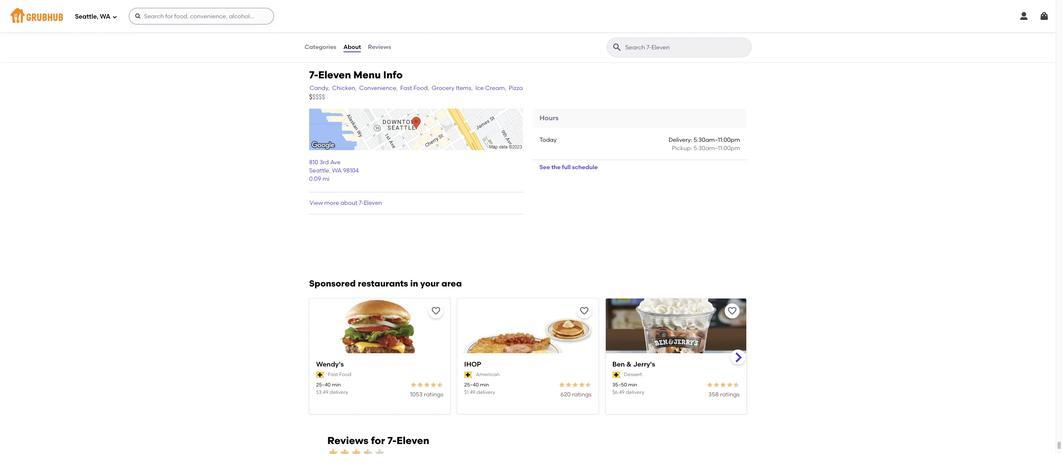 Task type: vqa. For each thing, say whether or not it's contained in the screenshot.
grocery items, Button
yes



Task type: locate. For each thing, give the bounding box(es) containing it.
wendy's logo image
[[310, 299, 451, 368]]

1 horizontal spatial ratings
[[572, 391, 592, 398]]

7- right for
[[388, 435, 397, 447]]

min for wendy's
[[332, 382, 341, 388]]

american
[[476, 372, 500, 377]]

1 subscription pass image from the left
[[316, 371, 325, 378]]

menu
[[354, 69, 381, 81]]

min inside 25–40 min $3.49 delivery
[[332, 382, 341, 388]]

1 vertical spatial eleven
[[364, 200, 382, 207]]

min
[[332, 382, 341, 388], [480, 382, 489, 388], [629, 382, 638, 388]]

save this restaurant image
[[431, 306, 441, 316], [580, 306, 590, 316], [728, 306, 738, 316]]

delivery for wendy's
[[330, 389, 349, 395]]

1053
[[410, 391, 423, 398]]

0 horizontal spatial eleven
[[319, 69, 351, 81]]

7- up candy,
[[309, 69, 319, 81]]

25–40 min $1.49 delivery
[[465, 382, 496, 395]]

810 3rd ave seattle , wa 98104 0.09 mi
[[309, 159, 359, 183]]

5:30am–11:00pm down the "delivery: 5:30am–11:00pm"
[[694, 145, 741, 152]]

delivery inside 25–40 min $3.49 delivery
[[330, 389, 349, 395]]

5:30am–11:00pm
[[694, 136, 741, 144], [694, 145, 741, 152]]

0 vertical spatial reviews
[[368, 43, 391, 51]]

3 save this restaurant button from the left
[[725, 304, 740, 319]]

2 delivery from the left
[[477, 389, 496, 395]]

fast down wendy's
[[328, 372, 338, 377]]

food
[[340, 372, 352, 377]]

save this restaurant button
[[429, 304, 444, 319], [577, 304, 592, 319], [725, 304, 740, 319]]

wa
[[100, 13, 111, 20], [332, 167, 342, 174]]

subscription pass image for ihop
[[465, 371, 473, 378]]

1 horizontal spatial save this restaurant button
[[577, 304, 592, 319]]

1 vertical spatial reviews
[[328, 435, 369, 447]]

3 min from the left
[[629, 382, 638, 388]]

1 ratings from the left
[[424, 391, 444, 398]]

7-
[[309, 69, 319, 81], [359, 200, 364, 207], [388, 435, 397, 447]]

pizza
[[509, 84, 523, 91]]

jerry's
[[634, 361, 656, 368]]

1 horizontal spatial min
[[480, 382, 489, 388]]

save this restaurant image for wendy's
[[431, 306, 441, 316]]

1 vertical spatial 7-
[[359, 200, 364, 207]]

2 vertical spatial 7-
[[388, 435, 397, 447]]

today
[[540, 136, 557, 144]]

ben & jerry's logo image
[[606, 299, 747, 368]]

2 horizontal spatial min
[[629, 382, 638, 388]]

25–40 inside 25–40 min $3.49 delivery
[[316, 382, 331, 388]]

2 5:30am–11:00pm from the top
[[694, 145, 741, 152]]

min down american
[[480, 382, 489, 388]]

star icon image
[[411, 382, 417, 388], [417, 382, 424, 388], [424, 382, 431, 388], [431, 382, 437, 388], [437, 382, 444, 388], [437, 382, 444, 388], [559, 382, 566, 388], [566, 382, 572, 388], [572, 382, 579, 388], [579, 382, 585, 388], [585, 382, 592, 388], [585, 382, 592, 388], [707, 382, 714, 388], [714, 382, 720, 388], [720, 382, 727, 388], [727, 382, 734, 388], [734, 382, 740, 388], [734, 382, 740, 388], [328, 448, 339, 454], [339, 448, 351, 454], [351, 448, 362, 454], [362, 448, 374, 454], [362, 448, 374, 454], [374, 448, 386, 454]]

eleven right for
[[397, 435, 430, 447]]

1 horizontal spatial 7-
[[359, 200, 364, 207]]

0 vertical spatial fast
[[401, 84, 412, 91]]

$1.49
[[465, 389, 476, 395]]

reviews left for
[[328, 435, 369, 447]]

seattle
[[309, 167, 329, 174]]

min inside 35–50 min $6.49 delivery
[[629, 382, 638, 388]]

ratings
[[424, 391, 444, 398], [572, 391, 592, 398], [721, 391, 740, 398]]

358 ratings
[[709, 391, 740, 398]]

2 horizontal spatial ratings
[[721, 391, 740, 398]]

the
[[552, 164, 561, 171]]

save this restaurant button for ben & jerry's
[[725, 304, 740, 319]]

wendy's
[[316, 361, 344, 368]]

convenience, button
[[359, 84, 399, 93]]

fast
[[401, 84, 412, 91], [328, 372, 338, 377]]

wa right ,
[[332, 167, 342, 174]]

0 horizontal spatial save this restaurant button
[[429, 304, 444, 319]]

chicken, button
[[332, 84, 357, 93]]

25–40 up $1.49
[[465, 382, 479, 388]]

ratings right 620
[[572, 391, 592, 398]]

reviews right about at top
[[368, 43, 391, 51]]

full
[[563, 164, 571, 171]]

2 horizontal spatial save this restaurant image
[[728, 306, 738, 316]]

delivery
[[330, 389, 349, 395], [477, 389, 496, 395], [626, 389, 645, 395]]

1 vertical spatial wa
[[332, 167, 342, 174]]

1 horizontal spatial subscription pass image
[[465, 371, 473, 378]]

1 horizontal spatial 25–40
[[465, 382, 479, 388]]

0 horizontal spatial wa
[[100, 13, 111, 20]]

min down dessert
[[629, 382, 638, 388]]

620 ratings
[[561, 391, 592, 398]]

schedule
[[573, 164, 598, 171]]

fast food
[[328, 372, 352, 377]]

0 horizontal spatial delivery
[[330, 389, 349, 395]]

3 delivery from the left
[[626, 389, 645, 395]]

sponsored restaurants in your area
[[309, 278, 462, 289]]

0 vertical spatial 7-
[[309, 69, 319, 81]]

save this restaurant image for ben & jerry's
[[728, 306, 738, 316]]

2 horizontal spatial 7-
[[388, 435, 397, 447]]

25–40 up "$3.49"
[[316, 382, 331, 388]]

delivery inside 35–50 min $6.49 delivery
[[626, 389, 645, 395]]

eleven up chicken,
[[319, 69, 351, 81]]

7- right about
[[359, 200, 364, 207]]

1 min from the left
[[332, 382, 341, 388]]

subscription pass image down ihop
[[465, 371, 473, 378]]

wa right seattle,
[[100, 13, 111, 20]]

0 horizontal spatial ratings
[[424, 391, 444, 398]]

2 horizontal spatial delivery
[[626, 389, 645, 395]]

reviews inside button
[[368, 43, 391, 51]]

items,
[[456, 84, 473, 91]]

fast food, button
[[400, 84, 430, 93]]

about button
[[343, 32, 362, 62]]

$6.49
[[613, 389, 625, 395]]

25–40 inside 25–40 min $1.49 delivery
[[465, 382, 479, 388]]

3 ratings from the left
[[721, 391, 740, 398]]

ratings for ihop
[[572, 391, 592, 398]]

reviews
[[368, 43, 391, 51], [328, 435, 369, 447]]

ratings right 1053
[[424, 391, 444, 398]]

5:30am–11:00pm up pickup: 5:30am–11:00pm
[[694, 136, 741, 144]]

2 ratings from the left
[[572, 391, 592, 398]]

more
[[325, 200, 339, 207]]

eleven
[[319, 69, 351, 81], [364, 200, 382, 207], [397, 435, 430, 447]]

pickup: 5:30am–11:00pm
[[672, 145, 741, 152]]

reviews for 7-eleven
[[328, 435, 430, 447]]

min down fast food
[[332, 382, 341, 388]]

min inside 25–40 min $1.49 delivery
[[480, 382, 489, 388]]

delivery right $6.49
[[626, 389, 645, 395]]

1 horizontal spatial wa
[[332, 167, 342, 174]]

0 horizontal spatial min
[[332, 382, 341, 388]]

1 5:30am–11:00pm from the top
[[694, 136, 741, 144]]

about
[[341, 200, 358, 207]]

svg image
[[1040, 11, 1050, 21], [112, 14, 117, 19]]

ratings right 358
[[721, 391, 740, 398]]

grocery
[[432, 84, 455, 91]]

subscription pass image
[[316, 371, 325, 378], [465, 371, 473, 378]]

area
[[442, 278, 462, 289]]

delivery inside 25–40 min $1.49 delivery
[[477, 389, 496, 395]]

1 horizontal spatial svg image
[[1020, 11, 1030, 21]]

candy, chicken, convenience, fast food, grocery items, ice cream, pizza
[[310, 84, 523, 91]]

delivery right $1.49
[[477, 389, 496, 395]]

ave
[[330, 159, 341, 166]]

0.09
[[309, 176, 321, 183]]

save this restaurant button for wendy's
[[429, 304, 444, 319]]

0 horizontal spatial save this restaurant image
[[431, 306, 441, 316]]

subscription pass image down wendy's
[[316, 371, 325, 378]]

Search for food, convenience, alcohol... search field
[[129, 8, 274, 24]]

convenience,
[[359, 84, 398, 91]]

eleven right about
[[364, 200, 382, 207]]

svg image
[[1020, 11, 1030, 21], [135, 13, 141, 19]]

3 save this restaurant image from the left
[[728, 306, 738, 316]]

0 horizontal spatial 25–40
[[316, 382, 331, 388]]

ben & jerry's
[[613, 361, 656, 368]]

1 save this restaurant button from the left
[[429, 304, 444, 319]]

delivery for ihop
[[477, 389, 496, 395]]

1 save this restaurant image from the left
[[431, 306, 441, 316]]

ice
[[476, 84, 484, 91]]

0 horizontal spatial fast
[[328, 372, 338, 377]]

5:30am–11:00pm for pickup: 5:30am–11:00pm
[[694, 145, 741, 152]]

1 delivery from the left
[[330, 389, 349, 395]]

categories
[[305, 43, 337, 51]]

1 horizontal spatial save this restaurant image
[[580, 306, 590, 316]]

fast left food,
[[401, 84, 412, 91]]

2 save this restaurant button from the left
[[577, 304, 592, 319]]

1 25–40 from the left
[[316, 382, 331, 388]]

pickup:
[[672, 145, 693, 152]]

2 horizontal spatial eleven
[[397, 435, 430, 447]]

2 subscription pass image from the left
[[465, 371, 473, 378]]

0 vertical spatial 5:30am–11:00pm
[[694, 136, 741, 144]]

25–40
[[316, 382, 331, 388], [465, 382, 479, 388]]

your
[[421, 278, 440, 289]]

1 horizontal spatial svg image
[[1040, 11, 1050, 21]]

wa inside 810 3rd ave seattle , wa 98104 0.09 mi
[[332, 167, 342, 174]]

for
[[371, 435, 385, 447]]

categories button
[[304, 32, 337, 62]]

2 min from the left
[[480, 382, 489, 388]]

delivery:
[[669, 136, 693, 144]]

2 vertical spatial eleven
[[397, 435, 430, 447]]

1 vertical spatial 5:30am–11:00pm
[[694, 145, 741, 152]]

2 25–40 from the left
[[465, 382, 479, 388]]

reviews button
[[368, 32, 392, 62]]

0 vertical spatial wa
[[100, 13, 111, 20]]

seattle, wa
[[75, 13, 111, 20]]

1 horizontal spatial delivery
[[477, 389, 496, 395]]

0 horizontal spatial subscription pass image
[[316, 371, 325, 378]]

2 horizontal spatial save this restaurant button
[[725, 304, 740, 319]]

info
[[384, 69, 403, 81]]

2 save this restaurant image from the left
[[580, 306, 590, 316]]

dessert
[[625, 372, 643, 377]]

0 horizontal spatial svg image
[[135, 13, 141, 19]]

delivery right "$3.49"
[[330, 389, 349, 395]]



Task type: describe. For each thing, give the bounding box(es) containing it.
ben
[[613, 361, 625, 368]]

main navigation navigation
[[0, 0, 1057, 32]]

1 horizontal spatial eleven
[[364, 200, 382, 207]]

min for ihop
[[480, 382, 489, 388]]

subscription pass image for wendy's
[[316, 371, 325, 378]]

cream,
[[486, 84, 507, 91]]

save this restaurant button for ihop
[[577, 304, 592, 319]]

view
[[310, 200, 323, 207]]

25–40 for ihop
[[465, 382, 479, 388]]

delivery for ben & jerry's
[[626, 389, 645, 395]]

1053 ratings
[[410, 391, 444, 398]]

0 horizontal spatial 7-
[[309, 69, 319, 81]]

3rd
[[320, 159, 329, 166]]

hours
[[540, 114, 559, 122]]

chicken,
[[332, 84, 357, 91]]

restaurants
[[358, 278, 408, 289]]

save this restaurant image for ihop
[[580, 306, 590, 316]]

810
[[309, 159, 318, 166]]

see the full schedule
[[540, 164, 598, 171]]

35–50 min $6.49 delivery
[[613, 382, 645, 395]]

ratings for wendy's
[[424, 391, 444, 398]]

,
[[329, 167, 331, 174]]

98104
[[343, 167, 359, 174]]

grocery items, button
[[432, 84, 474, 93]]

$
[[309, 93, 313, 101]]

&
[[627, 361, 632, 368]]

see
[[540, 164, 550, 171]]

about
[[344, 43, 361, 51]]

wendy's link
[[316, 360, 444, 369]]

subscription pass image
[[613, 371, 621, 378]]

ratings for ben & jerry's
[[721, 391, 740, 398]]

$3.49
[[316, 389, 329, 395]]

ben & jerry's link
[[613, 360, 740, 369]]

$$$$$
[[309, 93, 325, 101]]

delivery: 5:30am–11:00pm
[[669, 136, 741, 144]]

25–40 min $3.49 delivery
[[316, 382, 349, 395]]

25–40 for wendy's
[[316, 382, 331, 388]]

1 horizontal spatial fast
[[401, 84, 412, 91]]

view more about 7-eleven
[[310, 200, 382, 207]]

Search 7-Eleven search field
[[625, 44, 749, 51]]

358
[[709, 391, 719, 398]]

see the full schedule button
[[533, 160, 605, 175]]

mi
[[323, 176, 330, 183]]

candy, button
[[309, 84, 330, 93]]

reviews for reviews
[[368, 43, 391, 51]]

0 vertical spatial eleven
[[319, 69, 351, 81]]

0 horizontal spatial svg image
[[112, 14, 117, 19]]

candy,
[[310, 84, 330, 91]]

pizza button
[[509, 84, 524, 93]]

wa inside main navigation navigation
[[100, 13, 111, 20]]

5:30am–11:00pm for delivery: 5:30am–11:00pm
[[694, 136, 741, 144]]

min for ben & jerry's
[[629, 382, 638, 388]]

620
[[561, 391, 571, 398]]

1 vertical spatial fast
[[328, 372, 338, 377]]

in
[[411, 278, 419, 289]]

sponsored
[[309, 278, 356, 289]]

food,
[[414, 84, 430, 91]]

ihop logo image
[[458, 299, 599, 368]]

35–50
[[613, 382, 627, 388]]

7-eleven menu info
[[309, 69, 403, 81]]

reviews for reviews for 7-eleven
[[328, 435, 369, 447]]

seattle,
[[75, 13, 99, 20]]

ice cream, button
[[475, 84, 507, 93]]

magnifying glass icon image
[[613, 42, 622, 52]]

ihop
[[465, 361, 482, 368]]

ihop link
[[465, 360, 592, 369]]



